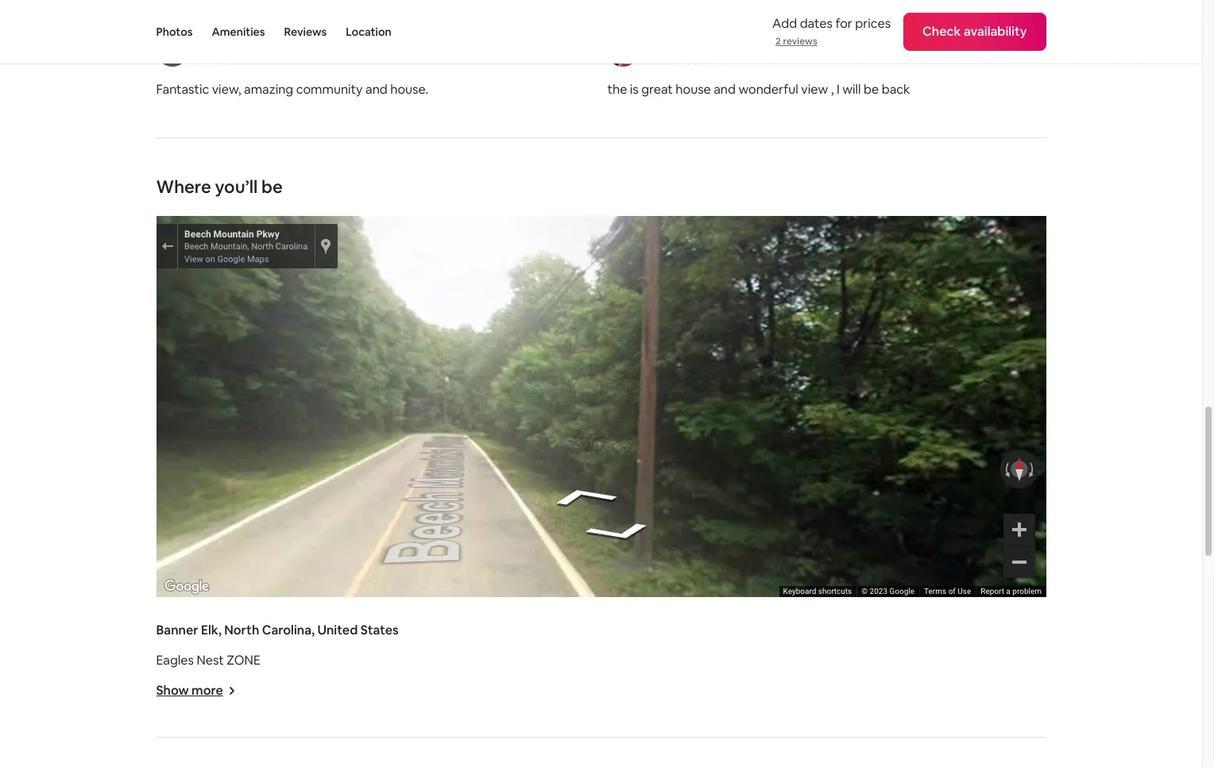 Task type: vqa. For each thing, say whether or not it's contained in the screenshot.
the Amenities button
yes



Task type: describe. For each thing, give the bounding box(es) containing it.
2
[[776, 35, 781, 48]]

report
[[981, 587, 1004, 596]]

location button
[[346, 0, 392, 64]]

shortcuts
[[818, 587, 852, 596]]

great
[[642, 81, 673, 97]]

view on google maps link
[[184, 254, 269, 264]]

1 vertical spatial google
[[890, 587, 915, 596]]

for
[[836, 15, 853, 32]]

2 november from the left
[[649, 52, 703, 66]]

check
[[923, 23, 962, 40]]

2021
[[706, 52, 729, 66]]

house
[[676, 81, 711, 97]]

pkwy
[[256, 229, 279, 240]]

carolina
[[275, 241, 307, 252]]

dates
[[800, 15, 833, 32]]

reviews
[[783, 35, 818, 48]]

and for community
[[366, 81, 388, 97]]

report a problem link
[[981, 587, 1042, 596]]

eagles
[[156, 652, 194, 669]]

on
[[205, 254, 215, 264]]

you'll
[[215, 175, 258, 198]]

banner
[[156, 622, 198, 639]]

fantastic view, amazing community and house.
[[156, 81, 429, 97]]

united
[[318, 622, 358, 639]]

terms of use link
[[924, 587, 971, 596]]

house.
[[391, 81, 429, 97]]

© 2023 google
[[862, 587, 915, 596]]

keyboard shortcuts button
[[783, 586, 852, 598]]

location
[[346, 25, 392, 39]]

community
[[296, 81, 363, 97]]

photos button
[[156, 0, 193, 64]]

nest
[[197, 652, 224, 669]]

reviews button
[[284, 0, 327, 64]]

view
[[802, 81, 829, 97]]

2023
[[870, 587, 888, 596]]

november inside shuwen november 2022
[[198, 52, 252, 66]]

of
[[949, 587, 956, 596]]

reviews
[[284, 25, 327, 39]]

keyboard
[[783, 587, 816, 596]]

google image
[[160, 577, 213, 598]]

november 2021
[[649, 52, 729, 66]]

shuwen november 2022
[[198, 33, 279, 66]]

elk,
[[201, 622, 222, 639]]

states
[[361, 622, 399, 639]]

list containing shuwen
[[150, 33, 1053, 131]]

where you'll be
[[156, 175, 283, 198]]

show location on map image
[[320, 237, 331, 255]]

beech mountain pkwy beech mountain, north carolina view on google maps
[[184, 229, 307, 264]]

photos
[[156, 25, 193, 39]]

carolina,
[[262, 622, 315, 639]]

1 vertical spatial be
[[262, 175, 283, 198]]

i
[[837, 81, 840, 97]]

add dates for prices 2 reviews
[[773, 15, 891, 48]]

terms
[[924, 587, 947, 596]]

check availability button
[[904, 13, 1047, 51]]

a
[[1006, 587, 1011, 596]]

shuwen
[[198, 33, 245, 50]]

report a problem
[[981, 587, 1042, 596]]

©
[[862, 587, 868, 596]]



Task type: locate. For each thing, give the bounding box(es) containing it.
eagles nest zone
[[156, 652, 261, 669]]

0 horizontal spatial november
[[198, 52, 252, 66]]

0 vertical spatial beech
[[184, 229, 211, 240]]

view
[[184, 254, 203, 264]]

1 and from the left
[[366, 81, 388, 97]]

fantastic
[[156, 81, 209, 97]]

november up house
[[649, 52, 703, 66]]

november
[[198, 52, 252, 66], [649, 52, 703, 66]]

maps
[[247, 254, 269, 264]]

be right will
[[864, 81, 879, 97]]

1 horizontal spatial november
[[649, 52, 703, 66]]

google down mountain, on the left of the page
[[217, 254, 245, 264]]

add
[[773, 15, 797, 32]]

north up 'maps'
[[251, 241, 273, 252]]

shuwen image
[[156, 35, 188, 66]]

back
[[882, 81, 911, 97]]

exit the street view image
[[161, 241, 173, 251]]

be
[[864, 81, 879, 97], [262, 175, 283, 198]]

north up the zone on the bottom
[[224, 622, 259, 639]]

wonderful
[[739, 81, 799, 97]]

view,
[[212, 81, 241, 97]]

amenities
[[212, 25, 265, 39]]

show
[[156, 683, 189, 699]]

the is great house and wonderful view , i will be back
[[608, 81, 911, 97]]

,
[[831, 81, 834, 97]]

1 horizontal spatial google
[[890, 587, 915, 596]]

shuwen image
[[156, 35, 188, 66]]

show more
[[156, 683, 223, 699]]

google inside beech mountain pkwy beech mountain, north carolina view on google maps
[[217, 254, 245, 264]]

2 reviews button
[[776, 35, 818, 48]]

problem
[[1013, 587, 1042, 596]]

check availability
[[923, 23, 1028, 40]]

use
[[958, 587, 971, 596]]

0 horizontal spatial google
[[217, 254, 245, 264]]

0 vertical spatial be
[[864, 81, 879, 97]]

1 horizontal spatial be
[[864, 81, 879, 97]]

north
[[251, 241, 273, 252], [224, 622, 259, 639]]

1 vertical spatial north
[[224, 622, 259, 639]]

be right 'you'll'
[[262, 175, 283, 198]]

1 horizontal spatial and
[[714, 81, 736, 97]]

1 beech from the top
[[184, 229, 211, 240]]

and for house
[[714, 81, 736, 97]]

north inside beech mountain pkwy beech mountain, north carolina view on google maps
[[251, 241, 273, 252]]

amenities button
[[212, 0, 265, 64]]

1 november from the left
[[198, 52, 252, 66]]

show more button
[[156, 683, 236, 699]]

0 horizontal spatial and
[[366, 81, 388, 97]]

the
[[608, 81, 628, 97]]

and down the 2021
[[714, 81, 736, 97]]

2 and from the left
[[714, 81, 736, 97]]

prices
[[856, 15, 891, 32]]

2022
[[254, 52, 279, 66]]

mountain
[[213, 229, 254, 240]]

0 vertical spatial google
[[217, 254, 245, 264]]

mountain,
[[210, 241, 249, 252]]

terms of use
[[924, 587, 971, 596]]

and
[[366, 81, 388, 97], [714, 81, 736, 97]]

availability
[[964, 23, 1028, 40]]

will
[[843, 81, 861, 97]]

banner elk, north carolina, united states
[[156, 622, 399, 639]]

is
[[630, 81, 639, 97]]

beech
[[184, 229, 211, 240], [184, 241, 208, 252]]

november down shuwen
[[198, 52, 252, 66]]

keyboard shortcuts
[[783, 587, 852, 596]]

linh image
[[608, 35, 640, 66], [608, 35, 640, 66]]

and left the house.
[[366, 81, 388, 97]]

0 vertical spatial north
[[251, 241, 273, 252]]

google
[[217, 254, 245, 264], [890, 587, 915, 596]]

1 vertical spatial beech
[[184, 241, 208, 252]]

list
[[150, 33, 1053, 131]]

amazing
[[244, 81, 294, 97]]

2 beech from the top
[[184, 241, 208, 252]]

more
[[192, 683, 223, 699]]

where
[[156, 175, 211, 198]]

google right 2023
[[890, 587, 915, 596]]

zone
[[227, 652, 261, 669]]

0 horizontal spatial be
[[262, 175, 283, 198]]



